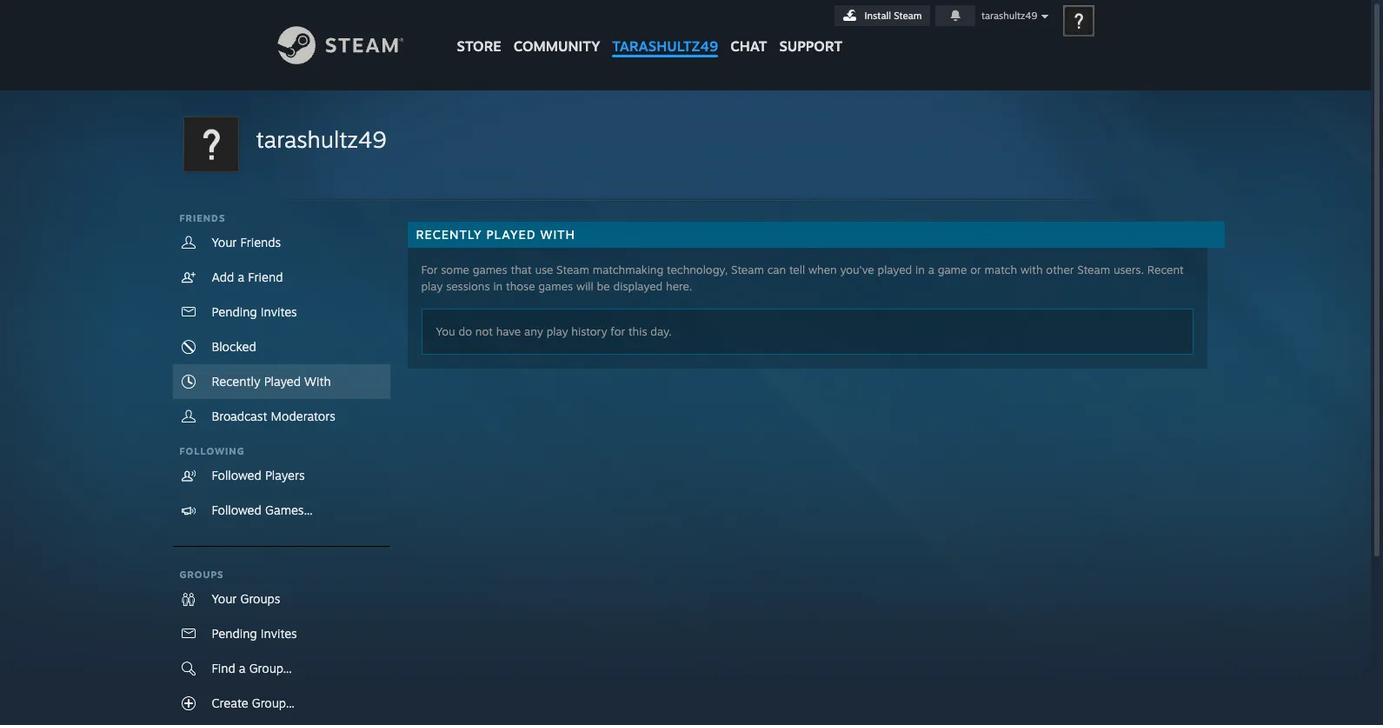Task type: vqa. For each thing, say whether or not it's contained in the screenshot.
You
yes



Task type: describe. For each thing, give the bounding box(es) containing it.
be
[[597, 279, 610, 293]]

users.
[[1114, 263, 1144, 277]]

when
[[809, 263, 837, 277]]

for some games that use steam matchmaking technology, steam can tell when you've played in a game or match with other steam users. recent play sessions in those games will be displayed here.
[[421, 263, 1184, 293]]

a inside for some games that use steam matchmaking technology, steam can tell when you've played in a game or match with other steam users. recent play sessions in those games will be displayed here.
[[928, 263, 935, 277]]

add a friend
[[212, 270, 283, 284]]

1 horizontal spatial groups
[[240, 591, 280, 606]]

you've
[[840, 263, 874, 277]]

you do not have any play history for this day.
[[436, 324, 672, 338]]

do
[[459, 324, 472, 338]]

1 vertical spatial play
[[547, 324, 568, 338]]

pending invites for first pending invites link from the bottom of the page
[[212, 626, 297, 641]]

a for group...
[[239, 661, 246, 676]]

find
[[212, 661, 235, 676]]

match
[[985, 263, 1017, 277]]

games...
[[265, 503, 313, 517]]

played
[[878, 263, 912, 277]]

displayed
[[613, 279, 663, 293]]

this
[[629, 324, 647, 338]]

following
[[180, 445, 245, 457]]

find a group... link
[[173, 651, 390, 686]]

support link
[[773, 0, 849, 59]]

other
[[1046, 263, 1074, 277]]

broadcast moderators link
[[173, 399, 390, 434]]

support
[[780, 37, 843, 55]]

0 vertical spatial games
[[473, 263, 507, 277]]

technology,
[[667, 263, 728, 277]]

with
[[1021, 263, 1043, 277]]

install steam link
[[834, 5, 930, 26]]

0 vertical spatial friends
[[180, 212, 226, 224]]

your for your friends
[[212, 235, 237, 250]]

players
[[265, 468, 305, 483]]

pending for second pending invites link from the bottom of the page
[[212, 304, 257, 319]]

2 pending invites link from the top
[[173, 616, 390, 651]]

chat
[[731, 37, 767, 55]]

your friends
[[212, 235, 281, 250]]

group... inside "link"
[[252, 696, 295, 710]]

can
[[767, 263, 786, 277]]

recent
[[1148, 263, 1184, 277]]

that
[[511, 263, 532, 277]]

1 vertical spatial with
[[304, 374, 331, 389]]

0 vertical spatial in
[[916, 263, 925, 277]]

blocked link
[[173, 330, 390, 364]]

1 horizontal spatial games
[[539, 279, 573, 293]]

install steam
[[865, 10, 922, 22]]

sessions
[[446, 279, 490, 293]]

create
[[212, 696, 248, 710]]

pending for first pending invites link from the bottom of the page
[[212, 626, 257, 641]]

for
[[421, 263, 438, 277]]

followed for followed games...
[[212, 503, 262, 517]]

find a group...
[[212, 661, 292, 676]]

pending invites for second pending invites link from the bottom of the page
[[212, 304, 297, 319]]

any
[[524, 324, 543, 338]]

steam right other
[[1078, 263, 1110, 277]]



Task type: locate. For each thing, give the bounding box(es) containing it.
those
[[506, 279, 535, 293]]

pending invites link up find a group...
[[173, 616, 390, 651]]

1 vertical spatial pending invites link
[[173, 616, 390, 651]]

day.
[[651, 324, 672, 338]]

1 horizontal spatial recently
[[416, 227, 482, 242]]

group... up "create group..." "link"
[[249, 661, 292, 676]]

use
[[535, 263, 553, 277]]

0 horizontal spatial games
[[473, 263, 507, 277]]

0 horizontal spatial groups
[[180, 569, 224, 581]]

play inside for some games that use steam matchmaking technology, steam can tell when you've played in a game or match with other steam users. recent play sessions in those games will be displayed here.
[[421, 279, 443, 293]]

tarashultz49 for top tarashultz49 link
[[612, 37, 718, 55]]

for
[[611, 324, 625, 338]]

will
[[577, 279, 594, 293]]

0 horizontal spatial tarashultz49 link
[[256, 123, 387, 156]]

0 horizontal spatial friends
[[180, 212, 226, 224]]

create group... link
[[173, 686, 390, 721]]

tarashultz49 for the leftmost tarashultz49 link
[[256, 125, 387, 153]]

recently inside "recently played with" link
[[212, 374, 260, 389]]

0 horizontal spatial recently
[[212, 374, 260, 389]]

1 horizontal spatial play
[[547, 324, 568, 338]]

1 horizontal spatial tarashultz49 link
[[606, 0, 725, 63]]

1 horizontal spatial in
[[916, 263, 925, 277]]

0 vertical spatial invites
[[261, 304, 297, 319]]

a for friend
[[238, 270, 245, 284]]

steam up will
[[557, 263, 589, 277]]

followed down followed players
[[212, 503, 262, 517]]

played down blocked "link"
[[264, 374, 301, 389]]

game
[[938, 263, 967, 277]]

followed games... link
[[173, 493, 390, 528]]

1 vertical spatial games
[[539, 279, 573, 293]]

community link
[[508, 0, 606, 63]]

group...
[[249, 661, 292, 676], [252, 696, 295, 710]]

store
[[457, 37, 501, 55]]

recently played with up broadcast moderators on the left bottom of the page
[[212, 374, 331, 389]]

1 pending from the top
[[212, 304, 257, 319]]

groups up your groups
[[180, 569, 224, 581]]

groups up find a group...
[[240, 591, 280, 606]]

a right find
[[239, 661, 246, 676]]

broadcast moderators
[[212, 409, 335, 423]]

with up moderators
[[304, 374, 331, 389]]

2 horizontal spatial tarashultz49
[[982, 10, 1038, 22]]

followed for followed players
[[212, 468, 262, 483]]

2 pending invites from the top
[[212, 626, 297, 641]]

1 horizontal spatial with
[[540, 227, 576, 242]]

0 vertical spatial recently
[[416, 227, 482, 242]]

play
[[421, 279, 443, 293], [547, 324, 568, 338]]

your groups link
[[173, 582, 390, 616]]

0 horizontal spatial with
[[304, 374, 331, 389]]

followed
[[212, 468, 262, 483], [212, 503, 262, 517]]

have
[[496, 324, 521, 338]]

your groups
[[212, 591, 280, 606]]

pending invites down add a friend at the left of page
[[212, 304, 297, 319]]

followed players
[[212, 468, 305, 483]]

your inside 'link'
[[212, 235, 237, 250]]

1 vertical spatial your
[[212, 591, 237, 606]]

1 followed from the top
[[212, 468, 262, 483]]

1 horizontal spatial tarashultz49
[[612, 37, 718, 55]]

community
[[514, 37, 600, 55]]

1 vertical spatial tarashultz49
[[612, 37, 718, 55]]

2 followed from the top
[[212, 503, 262, 517]]

followed games...
[[212, 503, 313, 517]]

1 horizontal spatial recently played with
[[416, 227, 576, 242]]

recently
[[416, 227, 482, 242], [212, 374, 260, 389]]

1 horizontal spatial played
[[487, 227, 536, 242]]

add
[[212, 270, 234, 284]]

pending invites link
[[173, 295, 390, 330], [173, 616, 390, 651]]

broadcast
[[212, 409, 267, 423]]

your up add
[[212, 235, 237, 250]]

play right any
[[547, 324, 568, 338]]

0 horizontal spatial in
[[493, 279, 503, 293]]

games
[[473, 263, 507, 277], [539, 279, 573, 293]]

invites down the your groups link
[[261, 626, 297, 641]]

1 vertical spatial tarashultz49 link
[[256, 123, 387, 156]]

store link
[[451, 0, 508, 63]]

tell
[[789, 263, 805, 277]]

pending up find
[[212, 626, 257, 641]]

1 vertical spatial recently played with
[[212, 374, 331, 389]]

recently up some
[[416, 227, 482, 242]]

0 vertical spatial tarashultz49
[[982, 10, 1038, 22]]

friends
[[180, 212, 226, 224], [240, 235, 281, 250]]

0 vertical spatial group...
[[249, 661, 292, 676]]

add a friend link
[[173, 260, 390, 295]]

0 vertical spatial pending
[[212, 304, 257, 319]]

1 vertical spatial group...
[[252, 696, 295, 710]]

matchmaking
[[593, 263, 664, 277]]

1 vertical spatial pending
[[212, 626, 257, 641]]

you
[[436, 324, 455, 338]]

in right played
[[916, 263, 925, 277]]

a
[[928, 263, 935, 277], [238, 270, 245, 284], [239, 661, 246, 676]]

here.
[[666, 279, 692, 293]]

1 horizontal spatial friends
[[240, 235, 281, 250]]

pending invites link down friend
[[173, 295, 390, 330]]

followed down following
[[212, 468, 262, 483]]

or
[[971, 263, 981, 277]]

invites down add a friend link on the top of page
[[261, 304, 297, 319]]

0 horizontal spatial played
[[264, 374, 301, 389]]

recently down blocked
[[212, 374, 260, 389]]

0 vertical spatial pending invites link
[[173, 295, 390, 330]]

invites for first pending invites link from the bottom of the page
[[261, 626, 297, 641]]

blocked
[[212, 339, 256, 354]]

1 pending invites from the top
[[212, 304, 297, 319]]

your for your groups
[[212, 591, 237, 606]]

friends inside 'link'
[[240, 235, 281, 250]]

2 your from the top
[[212, 591, 237, 606]]

steam right install
[[894, 10, 922, 22]]

steam left 'can' on the right top of page
[[731, 263, 764, 277]]

pending
[[212, 304, 257, 319], [212, 626, 257, 641]]

a right add
[[238, 270, 245, 284]]

0 vertical spatial pending invites
[[212, 304, 297, 319]]

1 vertical spatial groups
[[240, 591, 280, 606]]

with up use
[[540, 227, 576, 242]]

0 vertical spatial played
[[487, 227, 536, 242]]

with
[[540, 227, 576, 242], [304, 374, 331, 389]]

history
[[572, 324, 607, 338]]

0 vertical spatial play
[[421, 279, 443, 293]]

your up find
[[212, 591, 237, 606]]

in
[[916, 263, 925, 277], [493, 279, 503, 293]]

pending invites up find a group...
[[212, 626, 297, 641]]

your
[[212, 235, 237, 250], [212, 591, 237, 606]]

play down for
[[421, 279, 443, 293]]

1 vertical spatial pending invites
[[212, 626, 297, 641]]

steam
[[894, 10, 922, 22], [557, 263, 589, 277], [731, 263, 764, 277], [1078, 263, 1110, 277]]

pending up blocked
[[212, 304, 257, 319]]

followed players link
[[173, 458, 390, 493]]

recently played with up that
[[416, 227, 576, 242]]

1 your from the top
[[212, 235, 237, 250]]

group... down the find a group... link
[[252, 696, 295, 710]]

1 vertical spatial in
[[493, 279, 503, 293]]

0 horizontal spatial tarashultz49
[[256, 125, 387, 153]]

1 vertical spatial recently
[[212, 374, 260, 389]]

1 vertical spatial followed
[[212, 503, 262, 517]]

not
[[475, 324, 493, 338]]

your friends link
[[173, 225, 390, 260]]

1 vertical spatial invites
[[261, 626, 297, 641]]

friend
[[248, 270, 283, 284]]

a left game
[[928, 263, 935, 277]]

1 vertical spatial played
[[264, 374, 301, 389]]

create group...
[[212, 696, 295, 710]]

games up sessions
[[473, 263, 507, 277]]

0 vertical spatial tarashultz49 link
[[606, 0, 725, 63]]

0 vertical spatial with
[[540, 227, 576, 242]]

install
[[865, 10, 891, 22]]

1 vertical spatial friends
[[240, 235, 281, 250]]

2 invites from the top
[[261, 626, 297, 641]]

recently played with
[[416, 227, 576, 242], [212, 374, 331, 389]]

invites
[[261, 304, 297, 319], [261, 626, 297, 641]]

groups
[[180, 569, 224, 581], [240, 591, 280, 606]]

games down use
[[539, 279, 573, 293]]

tarashultz49 link
[[606, 0, 725, 63], [256, 123, 387, 156]]

played
[[487, 227, 536, 242], [264, 374, 301, 389]]

tarashultz49
[[982, 10, 1038, 22], [612, 37, 718, 55], [256, 125, 387, 153]]

played up that
[[487, 227, 536, 242]]

2 vertical spatial tarashultz49
[[256, 125, 387, 153]]

invites for second pending invites link from the bottom of the page
[[261, 304, 297, 319]]

0 vertical spatial recently played with
[[416, 227, 576, 242]]

chat link
[[725, 0, 773, 59]]

friends up friend
[[240, 235, 281, 250]]

0 horizontal spatial play
[[421, 279, 443, 293]]

0 vertical spatial groups
[[180, 569, 224, 581]]

in left those
[[493, 279, 503, 293]]

friends up your friends
[[180, 212, 226, 224]]

moderators
[[271, 409, 335, 423]]

some
[[441, 263, 469, 277]]

0 vertical spatial your
[[212, 235, 237, 250]]

recently played with link
[[173, 364, 390, 399]]

2 pending from the top
[[212, 626, 257, 641]]

0 vertical spatial followed
[[212, 468, 262, 483]]

1 invites from the top
[[261, 304, 297, 319]]

1 pending invites link from the top
[[173, 295, 390, 330]]

0 horizontal spatial recently played with
[[212, 374, 331, 389]]

pending invites
[[212, 304, 297, 319], [212, 626, 297, 641]]



